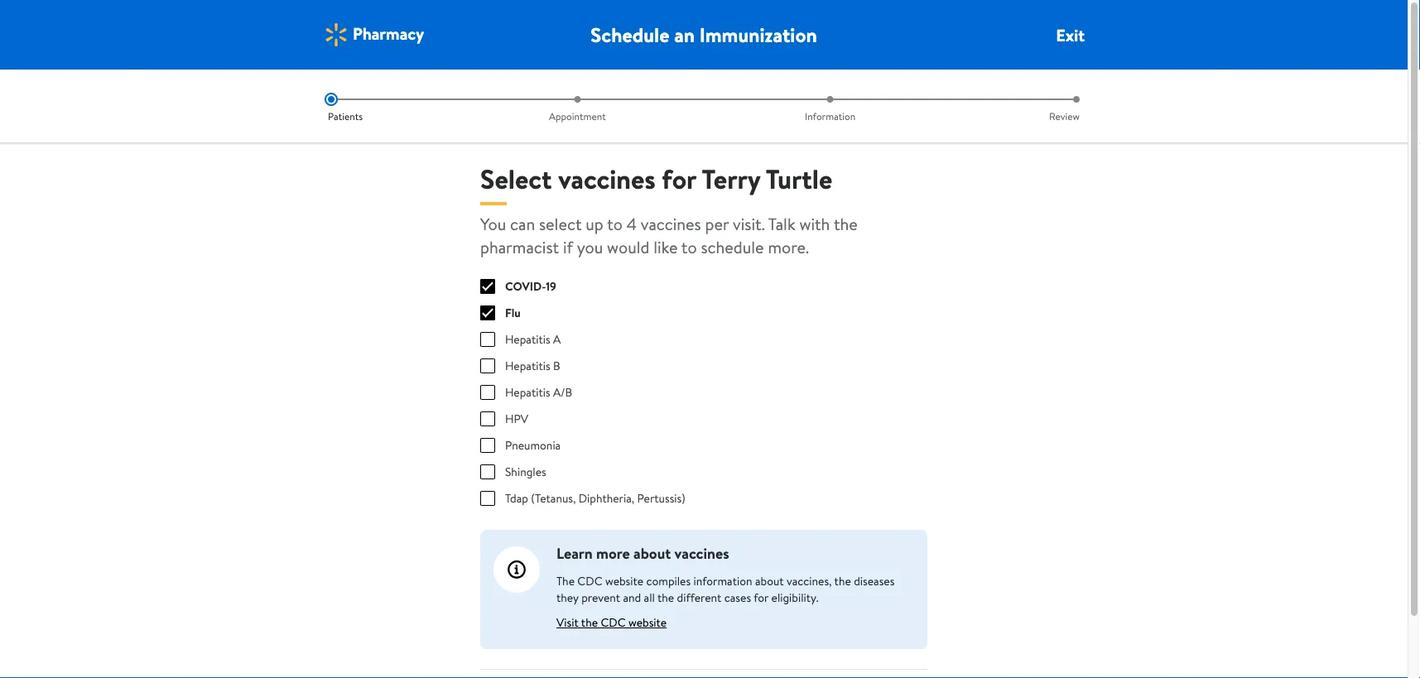 Task type: vqa. For each thing, say whether or not it's contained in the screenshot.
Hepatitis A/B 'Hepatitis'
yes



Task type: locate. For each thing, give the bounding box(es) containing it.
about
[[634, 543, 671, 564], [756, 573, 784, 590]]

website down "all"
[[629, 615, 667, 631]]

0 vertical spatial hepatitis
[[505, 331, 551, 348]]

visit the cdc website
[[557, 615, 667, 631]]

2 vertical spatial hepatitis
[[505, 384, 551, 401]]

3 hepatitis from the top
[[505, 384, 551, 401]]

the
[[834, 212, 858, 235], [835, 573, 852, 590], [658, 590, 675, 606], [582, 615, 598, 631]]

cdc
[[578, 573, 603, 590], [601, 615, 626, 631]]

2 vertical spatial vaccines
[[675, 543, 730, 564]]

hepatitis up hepatitis b
[[505, 331, 551, 348]]

HPV checkbox
[[481, 412, 495, 427]]

for right cases at the right of the page
[[754, 590, 769, 606]]

immunization
[[700, 21, 818, 48]]

per
[[706, 212, 729, 235]]

b
[[553, 358, 561, 374]]

Hepatitis A/B checkbox
[[481, 385, 495, 400]]

flu
[[505, 305, 521, 321]]

COVID-19 checkbox
[[481, 279, 495, 294]]

the
[[557, 573, 575, 590]]

0 horizontal spatial for
[[662, 160, 697, 197]]

visit.
[[733, 212, 765, 235]]

1 vertical spatial vaccines
[[641, 212, 702, 235]]

list containing patients
[[325, 93, 1084, 123]]

for left terry
[[662, 160, 697, 197]]

to left 4
[[607, 212, 623, 235]]

to right like
[[682, 235, 697, 259]]

hepatitis a
[[505, 331, 561, 348]]

Hepatitis A checkbox
[[481, 332, 495, 347]]

schedule
[[591, 21, 670, 48]]

exit
[[1057, 23, 1085, 46]]

Hepatitis B checkbox
[[481, 359, 495, 374]]

(tetanus,
[[531, 491, 576, 507]]

vaccines up information
[[675, 543, 730, 564]]

Flu checkbox
[[481, 306, 495, 321]]

visit
[[557, 615, 579, 631]]

1 vertical spatial website
[[629, 615, 667, 631]]

vaccines
[[559, 160, 656, 197], [641, 212, 702, 235], [675, 543, 730, 564]]

tdap
[[505, 491, 529, 507]]

website up and
[[606, 573, 644, 590]]

vaccines right 4
[[641, 212, 702, 235]]

1 hepatitis from the top
[[505, 331, 551, 348]]

pharmacist
[[481, 235, 559, 259]]

information list item
[[704, 93, 957, 123]]

patients list item
[[325, 93, 451, 123]]

covid-
[[505, 278, 546, 295]]

all
[[644, 590, 655, 606]]

if
[[563, 235, 573, 259]]

they
[[557, 590, 579, 606]]

a/b
[[553, 384, 573, 401]]

hepatitis down hepatitis a at the left of page
[[505, 358, 551, 374]]

about up compiles
[[634, 543, 671, 564]]

the left diseases
[[835, 573, 852, 590]]

the inside you can select up to 4 vaccines per visit. talk with the pharmacist if you would like to schedule more.
[[834, 212, 858, 235]]

turtle
[[766, 160, 833, 197]]

cdc down 'prevent'
[[601, 615, 626, 631]]

1 vertical spatial hepatitis
[[505, 358, 551, 374]]

the right with
[[834, 212, 858, 235]]

hepatitis b
[[505, 358, 561, 374]]

an
[[675, 21, 695, 48]]

1 horizontal spatial to
[[682, 235, 697, 259]]

visit the cdc website link
[[557, 610, 667, 636]]

for
[[662, 160, 697, 197], [754, 590, 769, 606]]

diseases
[[854, 573, 895, 590]]

0 vertical spatial website
[[606, 573, 644, 590]]

hepatitis a/b
[[505, 384, 573, 401]]

patients
[[328, 109, 363, 123]]

hepatitis down hepatitis b
[[505, 384, 551, 401]]

exit button
[[1057, 23, 1085, 46]]

eligibility.
[[772, 590, 819, 606]]

vaccines up up
[[559, 160, 656, 197]]

up
[[586, 212, 604, 235]]

cdc up 'prevent'
[[578, 573, 603, 590]]

hepatitis
[[505, 331, 551, 348], [505, 358, 551, 374], [505, 384, 551, 401]]

website
[[606, 573, 644, 590], [629, 615, 667, 631]]

1 vertical spatial about
[[756, 573, 784, 590]]

prevent
[[582, 590, 621, 606]]

a
[[553, 331, 561, 348]]

0 vertical spatial about
[[634, 543, 671, 564]]

learn
[[557, 543, 593, 564]]

0 vertical spatial vaccines
[[559, 160, 656, 197]]

would
[[607, 235, 650, 259]]

Pneumonia checkbox
[[481, 438, 495, 453]]

1 vertical spatial for
[[754, 590, 769, 606]]

hepatitis for hepatitis a/b
[[505, 384, 551, 401]]

schedule
[[701, 235, 764, 259]]

about inside the cdc website compiles information about vaccines, the diseases they prevent and all the different cases for eligibility.
[[756, 573, 784, 590]]

1 vertical spatial cdc
[[601, 615, 626, 631]]

list
[[325, 93, 1084, 123]]

1 horizontal spatial about
[[756, 573, 784, 590]]

the right "all"
[[658, 590, 675, 606]]

like
[[654, 235, 678, 259]]

about up the eligibility.
[[756, 573, 784, 590]]

0 vertical spatial cdc
[[578, 573, 603, 590]]

2 hepatitis from the top
[[505, 358, 551, 374]]

website inside the cdc website compiles information about vaccines, the diseases they prevent and all the different cases for eligibility.
[[606, 573, 644, 590]]

1 horizontal spatial for
[[754, 590, 769, 606]]

compiles
[[647, 573, 691, 590]]

to
[[607, 212, 623, 235], [682, 235, 697, 259]]



Task type: describe. For each thing, give the bounding box(es) containing it.
hepatitis for hepatitis b
[[505, 358, 551, 374]]

the right visit
[[582, 615, 598, 631]]

review list item
[[957, 93, 1084, 123]]

diphtheria,
[[579, 491, 635, 507]]

4
[[627, 212, 637, 235]]

with
[[800, 212, 831, 235]]

appointment
[[549, 109, 606, 123]]

information
[[694, 573, 753, 590]]

you
[[481, 212, 506, 235]]

cases
[[725, 590, 752, 606]]

the cdc website compiles information about vaccines, the diseases they prevent and all the different cases for eligibility.
[[557, 573, 895, 606]]

terry
[[702, 160, 761, 197]]

covid-19
[[505, 278, 557, 295]]

0 horizontal spatial to
[[607, 212, 623, 235]]

review
[[1050, 109, 1080, 123]]

you can select up to 4 vaccines per visit. talk with the pharmacist if you would like to schedule more.
[[481, 212, 858, 259]]

cdc inside the cdc website compiles information about vaccines, the diseases they prevent and all the different cases for eligibility.
[[578, 573, 603, 590]]

hpv
[[505, 411, 529, 427]]

19
[[546, 278, 557, 295]]

information
[[805, 109, 856, 123]]

schedule an immunization
[[591, 21, 818, 48]]

pharmacy
[[353, 22, 424, 45]]

select vaccines for terry turtle group
[[481, 278, 928, 507]]

Shingles checkbox
[[481, 465, 495, 480]]

vaccines,
[[787, 573, 832, 590]]

appointment list item
[[451, 93, 704, 123]]

can
[[510, 212, 535, 235]]

vaccines inside you can select up to 4 vaccines per visit. talk with the pharmacist if you would like to schedule more.
[[641, 212, 702, 235]]

shingles
[[505, 464, 547, 480]]

and
[[623, 590, 641, 606]]

talk
[[769, 212, 796, 235]]

pneumonia
[[505, 437, 561, 454]]

for inside the cdc website compiles information about vaccines, the diseases they prevent and all the different cases for eligibility.
[[754, 590, 769, 606]]

Tdap (Tetanus, Diphtheria, Pertussis) checkbox
[[481, 491, 495, 506]]

0 horizontal spatial about
[[634, 543, 671, 564]]

pertussis)
[[638, 491, 686, 507]]

pharmacy button
[[323, 22, 424, 48]]

you
[[577, 235, 603, 259]]

learn more about vaccines
[[557, 543, 730, 564]]

select vaccines for terry turtle
[[481, 160, 833, 197]]

select
[[539, 212, 582, 235]]

more
[[597, 543, 630, 564]]

select
[[481, 160, 552, 197]]

more.
[[768, 235, 810, 259]]

0 vertical spatial for
[[662, 160, 697, 197]]

tdap (tetanus, diphtheria, pertussis)
[[505, 491, 686, 507]]

different
[[677, 590, 722, 606]]

hepatitis for hepatitis a
[[505, 331, 551, 348]]



